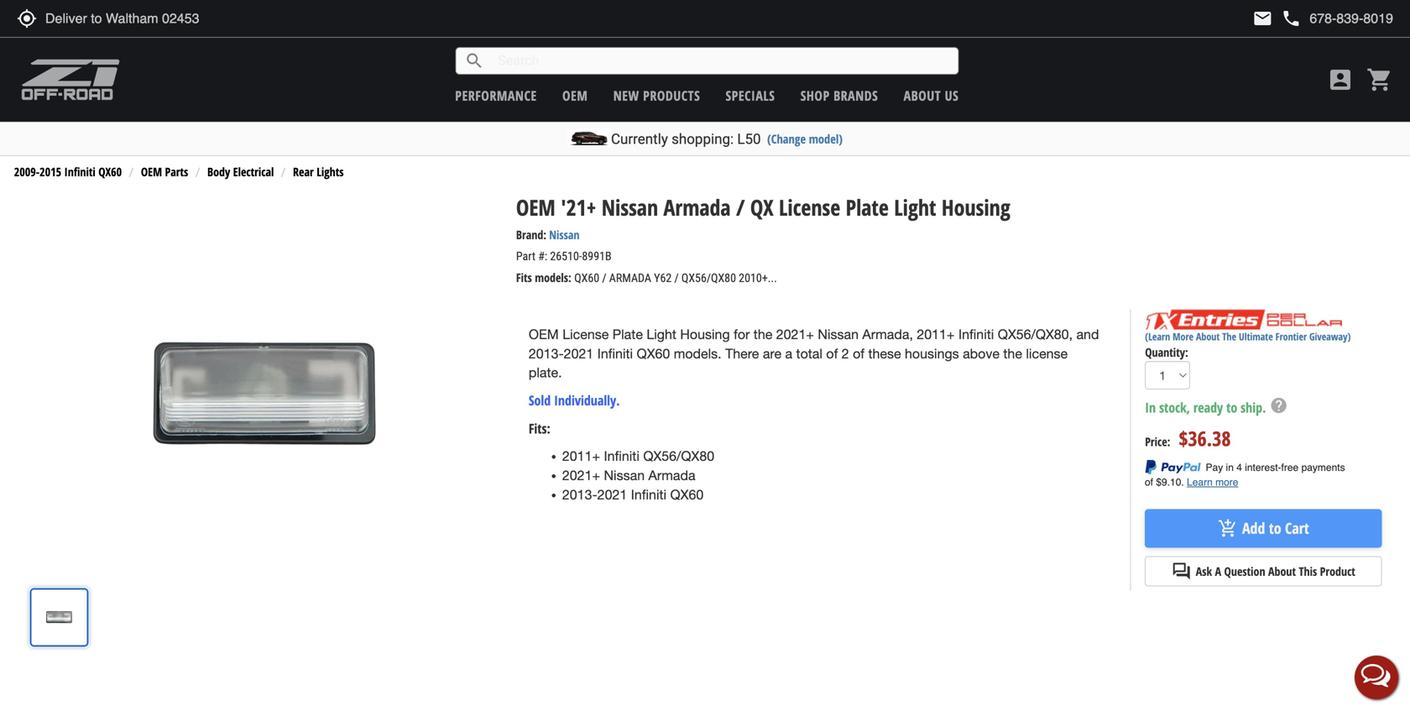 Task type: describe. For each thing, give the bounding box(es) containing it.
specials link
[[726, 87, 776, 105]]

more
[[1173, 330, 1194, 343]]

2013- inside oem license plate light housing for the 2021+ nissan armada, 2011+ infiniti qx56/qx80, and 2013-2021 infiniti qx60 models. there are a total of 2 of these housings above the license plate.
[[529, 346, 564, 361]]

shopping:
[[672, 131, 734, 147]]

lights
[[317, 164, 344, 180]]

parts
[[165, 164, 188, 180]]

giveaway)
[[1310, 330, 1352, 343]]

question
[[1225, 563, 1266, 579]]

products
[[643, 87, 701, 105]]

to inside in stock, ready to ship. help
[[1227, 399, 1238, 417]]

brands
[[834, 87, 879, 105]]

2009-2015 infiniti qx60 link
[[14, 164, 122, 180]]

shop brands
[[801, 87, 879, 105]]

fits
[[516, 270, 532, 286]]

fits:
[[529, 419, 551, 437]]

qx56/qx80 inside 2011+ infiniti qx56/qx80 2021+ nissan armada 2013-2021 infiniti qx60
[[644, 449, 715, 464]]

0 horizontal spatial /
[[602, 271, 607, 285]]

light inside oem license plate light housing for the 2021+ nissan armada, 2011+ infiniti qx56/qx80, and 2013-2021 infiniti qx60 models. there are a total of 2 of these housings above the license plate.
[[647, 327, 677, 342]]

my_location
[[17, 8, 37, 29]]

ready
[[1194, 399, 1224, 417]]

shopping_cart link
[[1363, 66, 1394, 93]]

oem for license
[[529, 327, 559, 342]]

2021+ inside 2011+ infiniti qx56/qx80 2021+ nissan armada 2013-2021 infiniti qx60
[[563, 468, 601, 483]]

plate inside oem '21+ nissan armada / qx license plate light housing brand: nissan part #: 26510-8991b fits models: qx60 / armada y62 / qx56/qx80 2010+...
[[846, 192, 889, 222]]

2011+ inside 2011+ infiniti qx56/qx80 2021+ nissan armada 2013-2021 infiniti qx60
[[563, 449, 601, 464]]

housing inside oem '21+ nissan armada / qx license plate light housing brand: nissan part #: 26510-8991b fits models: qx60 / armada y62 / qx56/qx80 2010+...
[[942, 192, 1011, 222]]

about us
[[904, 87, 959, 105]]

license inside oem '21+ nissan armada / qx license plate light housing brand: nissan part #: 26510-8991b fits models: qx60 / armada y62 / qx56/qx80 2010+...
[[779, 192, 841, 222]]

light inside oem '21+ nissan armada / qx license plate light housing brand: nissan part #: 26510-8991b fits models: qx60 / armada y62 / qx56/qx80 2010+...
[[895, 192, 937, 222]]

in
[[1146, 399, 1157, 417]]

2011+ infiniti qx56/qx80 2021+ nissan armada 2013-2021 infiniti qx60
[[563, 449, 715, 503]]

2010+...
[[739, 271, 778, 285]]

rear lights
[[293, 164, 344, 180]]

these
[[869, 346, 902, 361]]

(learn more about the ultimate frontier giveaway)
[[1146, 330, 1352, 343]]

sold individually.
[[529, 391, 620, 409]]

oem link
[[563, 87, 588, 105]]

body
[[207, 164, 230, 180]]

performance
[[455, 87, 537, 105]]

2011+ inside oem license plate light housing for the 2021+ nissan armada, 2011+ infiniti qx56/qx80, and 2013-2021 infiniti qx60 models. there are a total of 2 of these housings above the license plate.
[[917, 327, 955, 342]]

account_box link
[[1324, 66, 1359, 93]]

qx60 inside 2011+ infiniti qx56/qx80 2021+ nissan armada 2013-2021 infiniti qx60
[[671, 487, 704, 503]]

license inside oem license plate light housing for the 2021+ nissan armada, 2011+ infiniti qx56/qx80, and 2013-2021 infiniti qx60 models. there are a total of 2 of these housings above the license plate.
[[563, 327, 609, 342]]

nissan inside 2011+ infiniti qx56/qx80 2021+ nissan armada 2013-2021 infiniti qx60
[[604, 468, 645, 483]]

qx60 inside oem '21+ nissan armada / qx license plate light housing brand: nissan part #: 26510-8991b fits models: qx60 / armada y62 / qx56/qx80 2010+...
[[575, 271, 600, 285]]

l50
[[738, 131, 761, 147]]

1 horizontal spatial the
[[1004, 346, 1023, 361]]

2021 inside 2011+ infiniti qx56/qx80 2021+ nissan armada 2013-2021 infiniti qx60
[[598, 487, 628, 503]]

1 horizontal spatial /
[[675, 271, 679, 285]]

oem parts link
[[141, 164, 188, 180]]

models:
[[535, 270, 572, 286]]

2015
[[40, 164, 61, 180]]

phone
[[1282, 8, 1302, 29]]

question_answer
[[1172, 561, 1192, 581]]

26510-
[[550, 249, 582, 263]]

individually.
[[554, 391, 620, 409]]

about inside "question_answer ask a question about this product"
[[1269, 563, 1297, 579]]

(change model) link
[[768, 131, 843, 147]]

oem parts
[[141, 164, 188, 180]]

y62
[[654, 271, 672, 285]]

electrical
[[233, 164, 274, 180]]

new products link
[[614, 87, 701, 105]]

ultimate
[[1240, 330, 1274, 343]]

nissan link
[[549, 227, 580, 243]]

8991b
[[582, 249, 612, 263]]

help
[[1270, 396, 1289, 415]]

shop brands link
[[801, 87, 879, 105]]

mail
[[1253, 8, 1273, 29]]

1 horizontal spatial to
[[1270, 518, 1282, 539]]

(learn more about the ultimate frontier giveaway) link
[[1146, 330, 1352, 343]]

1 vertical spatial about
[[1197, 330, 1221, 343]]

qx56/qx80,
[[998, 327, 1073, 342]]

oem left new
[[563, 87, 588, 105]]

currently shopping: l50 (change model)
[[611, 131, 843, 147]]

specials
[[726, 87, 776, 105]]

above
[[963, 346, 1000, 361]]

price:
[[1146, 434, 1171, 450]]

shop
[[801, 87, 830, 105]]

2
[[842, 346, 850, 361]]

Search search field
[[485, 48, 958, 74]]

license
[[1027, 346, 1068, 361]]

2 of from the left
[[853, 346, 865, 361]]

(learn
[[1146, 330, 1171, 343]]

part
[[516, 249, 536, 263]]

new
[[614, 87, 640, 105]]

question_answer ask a question about this product
[[1172, 561, 1356, 581]]

currently
[[611, 131, 668, 147]]

quantity:
[[1146, 344, 1189, 360]]

1 of from the left
[[827, 346, 838, 361]]

body electrical
[[207, 164, 274, 180]]

housings
[[905, 346, 960, 361]]

frontier
[[1276, 330, 1308, 343]]

add_shopping_cart add to cart
[[1219, 518, 1310, 539]]

armada
[[610, 271, 652, 285]]

performance link
[[455, 87, 537, 105]]

'21+
[[561, 192, 597, 222]]

add_shopping_cart
[[1219, 519, 1239, 539]]



Task type: vqa. For each thing, say whether or not it's contained in the screenshot.
The "Intakes"
no



Task type: locate. For each thing, give the bounding box(es) containing it.
models.
[[674, 346, 722, 361]]

search
[[465, 51, 485, 71]]

qx60 inside oem license plate light housing for the 2021+ nissan armada, 2011+ infiniti qx56/qx80, and 2013-2021 infiniti qx60 models. there are a total of 2 of these housings above the license plate.
[[637, 346, 670, 361]]

z1 motorsports logo image
[[21, 59, 121, 101]]

0 horizontal spatial of
[[827, 346, 838, 361]]

nissan
[[602, 192, 659, 222], [549, 227, 580, 243], [818, 327, 859, 342], [604, 468, 645, 483]]

the
[[754, 327, 773, 342], [1004, 346, 1023, 361]]

a
[[1216, 563, 1222, 579]]

the down qx56/qx80, on the top right
[[1004, 346, 1023, 361]]

2021+ down individually. on the bottom of page
[[563, 468, 601, 483]]

1 vertical spatial 2021+
[[563, 468, 601, 483]]

0 vertical spatial the
[[754, 327, 773, 342]]

0 vertical spatial 2013-
[[529, 346, 564, 361]]

nissan inside oem license plate light housing for the 2021+ nissan armada, 2011+ infiniti qx56/qx80, and 2013-2021 infiniti qx60 models. there are a total of 2 of these housings above the license plate.
[[818, 327, 859, 342]]

1 horizontal spatial about
[[1197, 330, 1221, 343]]

total
[[797, 346, 823, 361]]

to right add
[[1270, 518, 1282, 539]]

2011+ down individually. on the bottom of page
[[563, 449, 601, 464]]

license
[[779, 192, 841, 222], [563, 327, 609, 342]]

1 horizontal spatial 2011+
[[917, 327, 955, 342]]

light
[[895, 192, 937, 222], [647, 327, 677, 342]]

oem inside oem license plate light housing for the 2021+ nissan armada, 2011+ infiniti qx56/qx80, and 2013-2021 infiniti qx60 models. there are a total of 2 of these housings above the license plate.
[[529, 327, 559, 342]]

0 vertical spatial 2021+
[[777, 327, 815, 342]]

1 vertical spatial light
[[647, 327, 677, 342]]

1 vertical spatial the
[[1004, 346, 1023, 361]]

0 horizontal spatial 2021
[[564, 346, 594, 361]]

oem left parts
[[141, 164, 162, 180]]

price: $36.38
[[1146, 425, 1232, 452]]

about left the
[[1197, 330, 1221, 343]]

0 vertical spatial about
[[904, 87, 942, 105]]

about left us
[[904, 87, 942, 105]]

0 vertical spatial armada
[[664, 192, 731, 222]]

plate
[[846, 192, 889, 222], [613, 327, 643, 342]]

1 vertical spatial to
[[1270, 518, 1282, 539]]

2021+ inside oem license plate light housing for the 2021+ nissan armada, 2011+ infiniti qx56/qx80, and 2013-2021 infiniti qx60 models. there are a total of 2 of these housings above the license plate.
[[777, 327, 815, 342]]

1 vertical spatial qx56/qx80
[[644, 449, 715, 464]]

0 horizontal spatial plate
[[613, 327, 643, 342]]

2013-
[[529, 346, 564, 361], [563, 487, 598, 503]]

1 vertical spatial housing
[[681, 327, 730, 342]]

rear lights link
[[293, 164, 344, 180]]

0 horizontal spatial 2011+
[[563, 449, 601, 464]]

of left the "2"
[[827, 346, 838, 361]]

1 horizontal spatial license
[[779, 192, 841, 222]]

1 horizontal spatial of
[[853, 346, 865, 361]]

stock,
[[1160, 399, 1191, 417]]

0 vertical spatial qx56/qx80
[[682, 271, 737, 285]]

1 vertical spatial armada
[[649, 468, 696, 483]]

ask
[[1197, 563, 1213, 579]]

1 vertical spatial 2021
[[598, 487, 628, 503]]

plate inside oem license plate light housing for the 2021+ nissan armada, 2011+ infiniti qx56/qx80, and 2013-2021 infiniti qx60 models. there are a total of 2 of these housings above the license plate.
[[613, 327, 643, 342]]

brand:
[[516, 227, 547, 243]]

$36.38
[[1179, 425, 1232, 452]]

are
[[763, 346, 782, 361]]

housing inside oem license plate light housing for the 2021+ nissan armada, 2011+ infiniti qx56/qx80, and 2013-2021 infiniti qx60 models. there are a total of 2 of these housings above the license plate.
[[681, 327, 730, 342]]

0 horizontal spatial to
[[1227, 399, 1238, 417]]

0 horizontal spatial license
[[563, 327, 609, 342]]

housing
[[942, 192, 1011, 222], [681, 327, 730, 342]]

about us link
[[904, 87, 959, 105]]

this
[[1300, 563, 1318, 579]]

model)
[[809, 131, 843, 147]]

0 vertical spatial 2021
[[564, 346, 594, 361]]

2021 inside oem license plate light housing for the 2021+ nissan armada, 2011+ infiniti qx56/qx80, and 2013-2021 infiniti qx60 models. there are a total of 2 of these housings above the license plate.
[[564, 346, 594, 361]]

(change
[[768, 131, 806, 147]]

2021+ up 'a'
[[777, 327, 815, 342]]

0 vertical spatial to
[[1227, 399, 1238, 417]]

0 horizontal spatial light
[[647, 327, 677, 342]]

0 vertical spatial light
[[895, 192, 937, 222]]

in stock, ready to ship. help
[[1146, 396, 1289, 417]]

the
[[1223, 330, 1237, 343]]

1 horizontal spatial 2021
[[598, 487, 628, 503]]

sold
[[529, 391, 551, 409]]

oem for parts
[[141, 164, 162, 180]]

there
[[726, 346, 760, 361]]

mail link
[[1253, 8, 1273, 29]]

qx56/qx80 inside oem '21+ nissan armada / qx license plate light housing brand: nissan part #: 26510-8991b fits models: qx60 / armada y62 / qx56/qx80 2010+...
[[682, 271, 737, 285]]

1 vertical spatial 2013-
[[563, 487, 598, 503]]

0 horizontal spatial the
[[754, 327, 773, 342]]

0 horizontal spatial 2021+
[[563, 468, 601, 483]]

of
[[827, 346, 838, 361], [853, 346, 865, 361]]

armada
[[664, 192, 731, 222], [649, 468, 696, 483]]

oem up the plate.
[[529, 327, 559, 342]]

for
[[734, 327, 750, 342]]

armada inside 2011+ infiniti qx56/qx80 2021+ nissan armada 2013-2021 infiniti qx60
[[649, 468, 696, 483]]

1 horizontal spatial housing
[[942, 192, 1011, 222]]

0 horizontal spatial housing
[[681, 327, 730, 342]]

0 vertical spatial plate
[[846, 192, 889, 222]]

2011+ up housings
[[917, 327, 955, 342]]

2 horizontal spatial /
[[736, 192, 745, 222]]

about left this
[[1269, 563, 1297, 579]]

ship.
[[1241, 399, 1267, 417]]

/ left qx
[[736, 192, 745, 222]]

1 vertical spatial license
[[563, 327, 609, 342]]

2011+
[[917, 327, 955, 342], [563, 449, 601, 464]]

1 vertical spatial 2011+
[[563, 449, 601, 464]]

qx56/qx80
[[682, 271, 737, 285], [644, 449, 715, 464]]

/ right the y62
[[675, 271, 679, 285]]

cart
[[1286, 518, 1310, 539]]

0 horizontal spatial about
[[904, 87, 942, 105]]

/ down 8991b
[[602, 271, 607, 285]]

armada,
[[863, 327, 914, 342]]

0 vertical spatial license
[[779, 192, 841, 222]]

oem up brand:
[[516, 192, 556, 222]]

the up are
[[754, 327, 773, 342]]

2009-2015 infiniti qx60
[[14, 164, 122, 180]]

oem license plate light housing for the 2021+ nissan armada, 2011+ infiniti qx56/qx80, and 2013-2021 infiniti qx60 models. there are a total of 2 of these housings above the license plate.
[[529, 327, 1100, 381]]

2013- inside 2011+ infiniti qx56/qx80 2021+ nissan armada 2013-2021 infiniti qx60
[[563, 487, 598, 503]]

#:
[[539, 249, 548, 263]]

0 vertical spatial housing
[[942, 192, 1011, 222]]

license right qx
[[779, 192, 841, 222]]

to left ship.
[[1227, 399, 1238, 417]]

2 vertical spatial about
[[1269, 563, 1297, 579]]

1 horizontal spatial 2021+
[[777, 327, 815, 342]]

1 horizontal spatial plate
[[846, 192, 889, 222]]

new products
[[614, 87, 701, 105]]

body electrical link
[[207, 164, 274, 180]]

a
[[786, 346, 793, 361]]

2009-
[[14, 164, 40, 180]]

product
[[1321, 563, 1356, 579]]

qx
[[751, 192, 774, 222]]

armada inside oem '21+ nissan armada / qx license plate light housing brand: nissan part #: 26510-8991b fits models: qx60 / armada y62 / qx56/qx80 2010+...
[[664, 192, 731, 222]]

oem inside oem '21+ nissan armada / qx license plate light housing brand: nissan part #: 26510-8991b fits models: qx60 / armada y62 / qx56/qx80 2010+...
[[516, 192, 556, 222]]

about
[[904, 87, 942, 105], [1197, 330, 1221, 343], [1269, 563, 1297, 579]]

2021+
[[777, 327, 815, 342], [563, 468, 601, 483]]

phone link
[[1282, 8, 1394, 29]]

us
[[945, 87, 959, 105]]

rear
[[293, 164, 314, 180]]

1 vertical spatial plate
[[613, 327, 643, 342]]

license down models: at top left
[[563, 327, 609, 342]]

account_box
[[1328, 66, 1355, 93]]

2 horizontal spatial about
[[1269, 563, 1297, 579]]

of right the "2"
[[853, 346, 865, 361]]

plate.
[[529, 365, 562, 381]]

oem '21+ nissan armada / qx license plate light housing brand: nissan part #: 26510-8991b fits models: qx60 / armada y62 / qx56/qx80 2010+...
[[516, 192, 1011, 286]]

shopping_cart
[[1367, 66, 1394, 93]]

oem for '21+
[[516, 192, 556, 222]]

1 horizontal spatial light
[[895, 192, 937, 222]]

0 vertical spatial 2011+
[[917, 327, 955, 342]]



